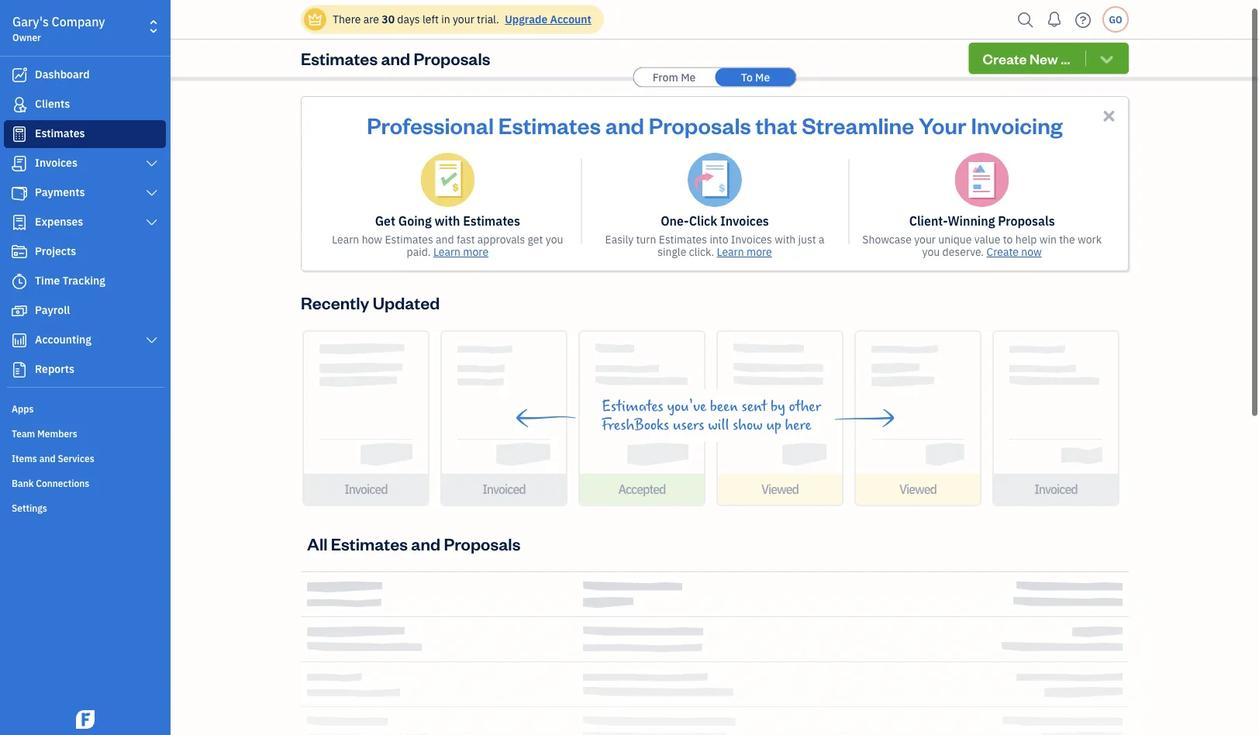Task type: describe. For each thing, give the bounding box(es) containing it.
expenses link
[[4, 209, 166, 237]]

0 horizontal spatial your
[[453, 12, 474, 26]]

to me link
[[715, 68, 796, 86]]

create new …
[[983, 49, 1070, 67]]

you inside learn how estimates and fast approvals get you paid.
[[546, 232, 563, 247]]

estimates inside estimates link
[[35, 126, 85, 140]]

expenses
[[35, 214, 83, 229]]

account
[[550, 12, 591, 26]]

dashboard link
[[4, 61, 166, 89]]

company
[[52, 14, 105, 30]]

dashboard image
[[10, 67, 29, 83]]

client-winning proposals
[[909, 213, 1055, 229]]

0 vertical spatial with
[[435, 213, 460, 229]]

other
[[789, 398, 821, 415]]

unique
[[939, 232, 972, 247]]

report image
[[10, 362, 29, 378]]

projects link
[[4, 238, 166, 266]]

time tracking
[[35, 273, 105, 288]]

timer image
[[10, 274, 29, 289]]

items and services
[[12, 452, 94, 464]]

invoices inside easily turn estimates into invoices with just a single click.
[[731, 232, 772, 247]]

approvals
[[478, 232, 525, 247]]

help
[[1016, 232, 1037, 247]]

1 vertical spatial invoices
[[720, 213, 769, 229]]

estimates and proposals
[[301, 47, 490, 69]]

chevron large down image for invoices
[[145, 157, 159, 170]]

you inside showcase your unique value to help win the work you deserve.
[[922, 245, 940, 259]]

learn for get going with estimates
[[433, 245, 461, 259]]

learn more for invoices
[[717, 245, 772, 259]]

one-click invoices image
[[688, 153, 742, 207]]

estimates inside learn how estimates and fast approvals get you paid.
[[385, 232, 433, 247]]

you've
[[667, 398, 706, 415]]

more for with
[[463, 245, 489, 259]]

work
[[1078, 232, 1102, 247]]

all estimates and proposals
[[307, 532, 521, 554]]

invoicing
[[971, 110, 1063, 139]]

left
[[423, 12, 439, 26]]

estimates inside estimates you've been sent by other freshbooks users will show up here
[[602, 398, 664, 415]]

in
[[441, 12, 450, 26]]

gary's company owner
[[12, 14, 105, 43]]

there
[[333, 12, 361, 26]]

one-
[[661, 213, 689, 229]]

estimates link
[[4, 120, 166, 148]]

settings link
[[4, 496, 166, 519]]

updated
[[373, 291, 440, 313]]

2 viewed from the left
[[899, 481, 937, 497]]

close image
[[1100, 107, 1118, 125]]

here
[[785, 416, 812, 433]]

learn for one-click invoices
[[717, 245, 744, 259]]

3 invoiced from the left
[[1035, 481, 1078, 497]]

accounting
[[35, 332, 91, 347]]

to me
[[741, 70, 770, 84]]

chevrondown image
[[1098, 50, 1116, 66]]

into
[[710, 232, 729, 247]]

go
[[1109, 13, 1122, 26]]

the
[[1059, 232, 1075, 247]]

get
[[375, 213, 395, 229]]

showcase
[[863, 232, 912, 247]]

client-
[[909, 213, 948, 229]]

invoices inside main element
[[35, 155, 77, 170]]

easily
[[605, 232, 634, 247]]

recently updated
[[301, 291, 440, 313]]

…
[[1061, 49, 1070, 67]]

your
[[919, 110, 967, 139]]

to
[[741, 70, 753, 84]]

click.
[[689, 245, 714, 259]]

estimates you've been sent by other freshbooks users will show up here
[[602, 398, 821, 433]]

me for from me
[[681, 70, 696, 84]]

get going with estimates
[[375, 213, 520, 229]]

value
[[975, 232, 1001, 247]]

apps
[[12, 402, 34, 415]]

invoices link
[[4, 150, 166, 178]]

there are 30 days left in your trial. upgrade account
[[333, 12, 591, 26]]

reports link
[[4, 356, 166, 384]]

clients
[[35, 97, 70, 111]]

days
[[397, 12, 420, 26]]

bank connections link
[[4, 471, 166, 494]]

project image
[[10, 244, 29, 260]]

now
[[1021, 245, 1042, 259]]

show
[[733, 416, 763, 433]]

how
[[362, 232, 382, 247]]

main element
[[0, 0, 209, 735]]

time tracking link
[[4, 268, 166, 295]]

going
[[398, 213, 432, 229]]

estimates inside easily turn estimates into invoices with just a single click.
[[659, 232, 707, 247]]

by
[[771, 398, 785, 415]]

team members
[[12, 427, 77, 440]]

payments link
[[4, 179, 166, 207]]

payment image
[[10, 185, 29, 201]]

with inside easily turn estimates into invoices with just a single click.
[[775, 232, 796, 247]]

upgrade
[[505, 12, 548, 26]]

one-click invoices
[[661, 213, 769, 229]]



Task type: locate. For each thing, give the bounding box(es) containing it.
you right get
[[546, 232, 563, 247]]

fast
[[457, 232, 475, 247]]

more down get going with estimates
[[463, 245, 489, 259]]

2 invoiced from the left
[[482, 481, 526, 497]]

and inside learn how estimates and fast approvals get you paid.
[[436, 232, 454, 247]]

me for to me
[[755, 70, 770, 84]]

0 horizontal spatial invoiced
[[344, 481, 388, 497]]

learn right the paid.
[[433, 245, 461, 259]]

0 horizontal spatial me
[[681, 70, 696, 84]]

more right into
[[747, 245, 772, 259]]

chart image
[[10, 333, 29, 348]]

create for create new …
[[983, 49, 1027, 67]]

winning
[[948, 213, 995, 229]]

freshbooks image
[[73, 710, 98, 729]]

showcase your unique value to help win the work you deserve.
[[863, 232, 1102, 259]]

1 learn more from the left
[[433, 245, 489, 259]]

0 horizontal spatial with
[[435, 213, 460, 229]]

me right to
[[755, 70, 770, 84]]

learn right click.
[[717, 245, 744, 259]]

learn how estimates and fast approvals get you paid.
[[332, 232, 563, 259]]

learn more
[[433, 245, 489, 259], [717, 245, 772, 259]]

professional
[[367, 110, 494, 139]]

a
[[819, 232, 825, 247]]

2 learn more from the left
[[717, 245, 772, 259]]

chevron large down image
[[145, 157, 159, 170], [145, 187, 159, 199], [145, 216, 159, 229]]

payroll link
[[4, 297, 166, 325]]

connections
[[36, 477, 89, 489]]

0 vertical spatial chevron large down image
[[145, 157, 159, 170]]

win
[[1040, 232, 1057, 247]]

freshbooks
[[602, 416, 669, 433]]

from
[[653, 70, 678, 84]]

chevron large down image down payments link
[[145, 216, 159, 229]]

and
[[381, 47, 410, 69], [605, 110, 644, 139], [436, 232, 454, 247], [39, 452, 56, 464], [411, 532, 440, 554]]

2 chevron large down image from the top
[[145, 187, 159, 199]]

sent
[[742, 398, 767, 415]]

new
[[1030, 49, 1058, 67]]

more for invoices
[[747, 245, 772, 259]]

1 horizontal spatial me
[[755, 70, 770, 84]]

up
[[766, 416, 782, 433]]

items
[[12, 452, 37, 464]]

invoices up the payments
[[35, 155, 77, 170]]

you down client-
[[922, 245, 940, 259]]

0 horizontal spatial viewed
[[761, 481, 799, 497]]

items and services link
[[4, 446, 166, 469]]

chevron large down image
[[145, 334, 159, 347]]

clients link
[[4, 91, 166, 119]]

with left just
[[775, 232, 796, 247]]

are
[[363, 12, 379, 26]]

tracking
[[62, 273, 105, 288]]

members
[[37, 427, 77, 440]]

1 vertical spatial chevron large down image
[[145, 187, 159, 199]]

upgrade account link
[[502, 12, 591, 26]]

3 chevron large down image from the top
[[145, 216, 159, 229]]

to
[[1003, 232, 1013, 247]]

team
[[12, 427, 35, 440]]

learn inside learn how estimates and fast approvals get you paid.
[[332, 232, 359, 247]]

invoice image
[[10, 156, 29, 171]]

learn left how
[[332, 232, 359, 247]]

estimate image
[[10, 126, 29, 142]]

streamline
[[802, 110, 914, 139]]

1 horizontal spatial your
[[914, 232, 936, 247]]

your right in
[[453, 12, 474, 26]]

go to help image
[[1071, 8, 1096, 31]]

click
[[689, 213, 718, 229]]

0 horizontal spatial more
[[463, 245, 489, 259]]

0 vertical spatial create
[[983, 49, 1027, 67]]

just
[[798, 232, 816, 247]]

create new … button
[[969, 43, 1129, 74]]

client image
[[10, 97, 29, 112]]

0 horizontal spatial you
[[546, 232, 563, 247]]

invoices up into
[[720, 213, 769, 229]]

client-winning proposals image
[[955, 153, 1009, 207]]

get going with estimates image
[[421, 153, 475, 207]]

1 horizontal spatial you
[[922, 245, 940, 259]]

your down client-
[[914, 232, 936, 247]]

paid.
[[407, 245, 431, 259]]

viewed
[[761, 481, 799, 497], [899, 481, 937, 497]]

2 me from the left
[[755, 70, 770, 84]]

1 horizontal spatial more
[[747, 245, 772, 259]]

search image
[[1013, 8, 1038, 31]]

2 vertical spatial chevron large down image
[[145, 216, 159, 229]]

trial.
[[477, 12, 499, 26]]

settings
[[12, 502, 47, 514]]

all
[[307, 532, 328, 554]]

time
[[35, 273, 60, 288]]

chevron large down image up the expenses link
[[145, 187, 159, 199]]

0 vertical spatial your
[[453, 12, 474, 26]]

1 horizontal spatial learn
[[433, 245, 461, 259]]

from me
[[653, 70, 696, 84]]

1 invoiced from the left
[[344, 481, 388, 497]]

notifications image
[[1042, 4, 1067, 35]]

create for create now
[[987, 245, 1019, 259]]

1 vertical spatial create
[[987, 245, 1019, 259]]

more
[[463, 245, 489, 259], [747, 245, 772, 259]]

your
[[453, 12, 474, 26], [914, 232, 936, 247]]

deserve.
[[943, 245, 984, 259]]

learn more for with
[[433, 245, 489, 259]]

that
[[756, 110, 797, 139]]

1 more from the left
[[463, 245, 489, 259]]

learn more down get going with estimates
[[433, 245, 489, 259]]

chevron large down image inside the invoices link
[[145, 157, 159, 170]]

1 horizontal spatial viewed
[[899, 481, 937, 497]]

1 vertical spatial your
[[914, 232, 936, 247]]

1 horizontal spatial learn more
[[717, 245, 772, 259]]

your inside showcase your unique value to help win the work you deserve.
[[914, 232, 936, 247]]

create now
[[987, 245, 1042, 259]]

expense image
[[10, 215, 29, 230]]

team members link
[[4, 421, 166, 444]]

reports
[[35, 362, 74, 376]]

payroll
[[35, 303, 70, 317]]

from me link
[[634, 68, 715, 86]]

chevron large down image for expenses
[[145, 216, 159, 229]]

users
[[673, 416, 704, 433]]

and inside main element
[[39, 452, 56, 464]]

1 horizontal spatial invoiced
[[482, 481, 526, 497]]

2 horizontal spatial invoiced
[[1035, 481, 1078, 497]]

owner
[[12, 31, 41, 43]]

turn
[[636, 232, 656, 247]]

2 vertical spatial invoices
[[731, 232, 772, 247]]

1 vertical spatial with
[[775, 232, 796, 247]]

dashboard
[[35, 67, 90, 81]]

chevron large down image for payments
[[145, 187, 159, 199]]

learn more down one-click invoices
[[717, 245, 772, 259]]

create
[[983, 49, 1027, 67], [987, 245, 1019, 259]]

1 me from the left
[[681, 70, 696, 84]]

create inside dropdown button
[[983, 49, 1027, 67]]

30
[[382, 12, 395, 26]]

get
[[528, 232, 543, 247]]

me right from
[[681, 70, 696, 84]]

invoices right into
[[731, 232, 772, 247]]

proposals
[[414, 47, 490, 69], [649, 110, 751, 139], [998, 213, 1055, 229], [444, 532, 521, 554]]

apps link
[[4, 396, 166, 420]]

recently
[[301, 291, 369, 313]]

bank
[[12, 477, 34, 489]]

payments
[[35, 185, 85, 199]]

2 horizontal spatial learn
[[717, 245, 744, 259]]

will
[[708, 416, 729, 433]]

projects
[[35, 244, 76, 258]]

bank connections
[[12, 477, 89, 489]]

crown image
[[307, 11, 323, 28]]

1 horizontal spatial with
[[775, 232, 796, 247]]

with up learn how estimates and fast approvals get you paid.
[[435, 213, 460, 229]]

1 chevron large down image from the top
[[145, 157, 159, 170]]

invoiced
[[344, 481, 388, 497], [482, 481, 526, 497], [1035, 481, 1078, 497]]

2 more from the left
[[747, 245, 772, 259]]

go button
[[1103, 6, 1129, 33]]

0 horizontal spatial learn
[[332, 232, 359, 247]]

accounting link
[[4, 326, 166, 354]]

1 viewed from the left
[[761, 481, 799, 497]]

0 horizontal spatial learn more
[[433, 245, 489, 259]]

money image
[[10, 303, 29, 319]]

chevron large down image down estimates link
[[145, 157, 159, 170]]

0 vertical spatial invoices
[[35, 155, 77, 170]]

gary's
[[12, 14, 49, 30]]



Task type: vqa. For each thing, say whether or not it's contained in the screenshot.


